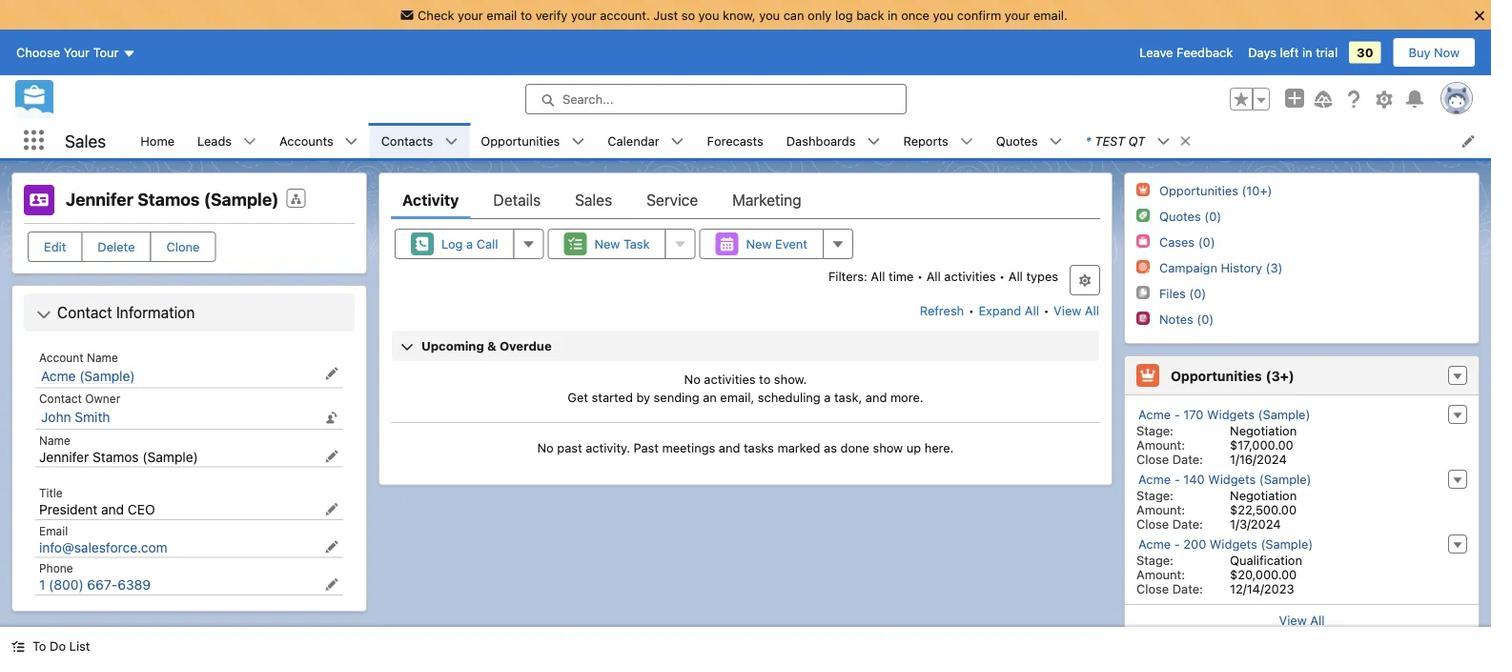 Task type: describe. For each thing, give the bounding box(es) containing it.
files (0) link
[[1159, 286, 1206, 301]]

- for 170
[[1174, 407, 1180, 421]]

contact information button
[[28, 297, 351, 328]]

(sample) up ceo
[[142, 449, 198, 465]]

trial
[[1316, 45, 1338, 60]]

2 your from the left
[[571, 8, 597, 22]]

quotes (0)
[[1159, 209, 1222, 223]]

clone button
[[150, 232, 216, 262]]

opportunities (3+)
[[1171, 368, 1295, 384]]

to do list button
[[0, 627, 101, 666]]

marketing link
[[732, 181, 801, 219]]

check your email to verify your account. just so you know, you can only log back in once you confirm your email.
[[418, 8, 1068, 22]]

home link
[[129, 123, 186, 158]]

here.
[[925, 441, 954, 455]]

title
[[39, 487, 63, 500]]

acme - 200 widgets (sample) link
[[1138, 537, 1313, 552]]

opportunities for opportunities
[[481, 133, 560, 148]]

ceo
[[128, 502, 155, 518]]

1/3/2024
[[1230, 517, 1281, 531]]

event
[[775, 237, 808, 251]]

0 horizontal spatial view all link
[[1053, 296, 1100, 326]]

history (3)
[[1221, 260, 1283, 275]]

amount: for $20,000.00 close date:
[[1137, 567, 1185, 582]]

new for new task
[[594, 237, 620, 251]]

opportunities (10+) link
[[1159, 183, 1272, 198]]

acme - 140 widgets (sample)
[[1138, 472, 1312, 486]]

1 horizontal spatial in
[[1302, 45, 1313, 60]]

campaign history (3)
[[1159, 260, 1283, 275]]

3 your from the left
[[1005, 8, 1030, 22]]

files (0)
[[1159, 286, 1206, 300]]

1 horizontal spatial name
[[87, 351, 118, 364]]

new event
[[746, 237, 808, 251]]

campaign
[[1159, 260, 1218, 275]]

task,
[[834, 390, 862, 405]]

list item containing *
[[1074, 123, 1201, 158]]

negotiation for 1/16/2024
[[1230, 423, 1297, 438]]

0 vertical spatial stamos
[[137, 189, 200, 210]]

john smith link
[[41, 410, 110, 426]]

log a call
[[441, 237, 498, 251]]

your
[[64, 45, 90, 60]]

campaign history image
[[1137, 260, 1150, 274]]

- for 140
[[1174, 472, 1180, 486]]

edit account name image
[[325, 367, 338, 380]]

email
[[487, 8, 517, 22]]

opportunities image
[[1137, 364, 1159, 387]]

john
[[41, 410, 71, 425]]

cases image
[[1137, 235, 1150, 248]]

acme - 170 widgets (sample) element
[[1125, 403, 1479, 468]]

edit email image
[[325, 541, 338, 554]]

expand
[[979, 304, 1021, 318]]

account
[[39, 351, 84, 364]]

leads link
[[186, 123, 243, 158]]

• down types
[[1044, 304, 1049, 318]]

dashboards list item
[[775, 123, 892, 158]]

$17,000.00 close date:
[[1137, 438, 1294, 466]]

forecasts link
[[696, 123, 775, 158]]

text default image inside list item
[[1179, 134, 1192, 148]]

email.
[[1034, 8, 1068, 22]]

an
[[703, 390, 717, 405]]

new for new event
[[746, 237, 772, 251]]

scheduling
[[758, 390, 821, 405]]

meetings
[[662, 441, 715, 455]]

acme for acme - 200 widgets (sample)
[[1138, 537, 1171, 551]]

text default image right qt
[[1157, 135, 1170, 148]]

all right time
[[926, 269, 941, 283]]

and inside no activities to show. get started by sending an email, scheduling a task, and more.
[[866, 390, 887, 405]]

opportunities (10+)
[[1159, 183, 1272, 197]]

text default image for leads
[[243, 135, 257, 148]]

overdue
[[500, 339, 552, 353]]

contacts list item
[[370, 123, 469, 158]]

sales inside tab list
[[575, 191, 612, 209]]

140
[[1184, 472, 1205, 486]]

all left types
[[1009, 269, 1023, 283]]

text default image for quotes
[[1049, 135, 1063, 148]]

1 vertical spatial jennifer
[[39, 449, 89, 465]]

acme for acme (sample)
[[41, 368, 76, 384]]

no past activity. past meetings and tasks marked as done show up here.
[[537, 441, 954, 455]]

back
[[856, 8, 884, 22]]

opportunities list item
[[469, 123, 596, 158]]

(sample) down leads list item
[[204, 189, 279, 210]]

notes image
[[1137, 312, 1150, 325]]

text default image for accounts
[[345, 135, 358, 148]]

stage: for acme - 170 widgets (sample)
[[1137, 423, 1174, 438]]

a inside no activities to show. get started by sending an email, scheduling a task, and more.
[[824, 390, 831, 405]]

test
[[1095, 133, 1125, 148]]

1
[[39, 577, 45, 593]]

information
[[116, 304, 195, 322]]

close for $20,000.00 close date:
[[1137, 582, 1169, 596]]

acme - 140 widgets (sample) element
[[1125, 468, 1479, 533]]

all down acme - 200 widgets (sample) element
[[1310, 613, 1325, 627]]

to
[[32, 639, 46, 654]]

a inside button
[[466, 237, 473, 251]]

(sample) inside 'element'
[[1259, 472, 1312, 486]]

1 vertical spatial jennifer stamos (sample)
[[39, 449, 198, 465]]

sales link
[[575, 181, 612, 219]]

email
[[39, 524, 68, 538]]

filters: all time • all activities • all types
[[829, 269, 1058, 283]]

started
[[592, 390, 633, 405]]

0 vertical spatial jennifer stamos (sample)
[[66, 189, 279, 210]]

contacts
[[381, 133, 433, 148]]

text default image for dashboards
[[867, 135, 881, 148]]

list containing home
[[129, 123, 1491, 158]]

search... button
[[525, 84, 907, 114]]

done
[[841, 441, 870, 455]]

upcoming
[[421, 339, 484, 353]]

all right expand
[[1025, 304, 1039, 318]]

edit phone image
[[325, 578, 338, 592]]

edit button
[[28, 232, 82, 262]]

6389
[[118, 577, 151, 593]]

to do list
[[32, 639, 90, 654]]

widgets for $22,500.00
[[1208, 472, 1256, 486]]

contact information
[[57, 304, 195, 322]]

account name
[[39, 351, 118, 364]]

• left expand
[[969, 304, 974, 318]]

acme for acme - 170 widgets (sample)
[[1138, 407, 1171, 421]]

show
[[873, 441, 903, 455]]

$20,000.00
[[1230, 567, 1297, 582]]

dashboards link
[[775, 123, 867, 158]]

text default image inside opportunities list item
[[571, 135, 585, 148]]

delete button
[[81, 232, 151, 262]]

date: for 200
[[1173, 582, 1203, 596]]

negotiation amount: for $17,000.00
[[1137, 423, 1297, 452]]

$22,500.00
[[1230, 502, 1297, 517]]

get
[[568, 390, 588, 405]]

search...
[[563, 92, 614, 106]]

qt
[[1129, 133, 1145, 148]]

quotes link
[[985, 123, 1049, 158]]

upcoming & overdue
[[421, 339, 552, 353]]

(sample) inside 'link'
[[1261, 537, 1313, 551]]

2 you from the left
[[759, 8, 780, 22]]

check
[[418, 8, 454, 22]]

2 vertical spatial and
[[101, 502, 124, 518]]

0 horizontal spatial view
[[1054, 304, 1082, 318]]

activities inside no activities to show. get started by sending an email, scheduling a task, and more.
[[704, 372, 756, 386]]

text default image for calendar
[[671, 135, 684, 148]]

amount: for $22,500.00 close date:
[[1137, 502, 1185, 517]]

files image
[[1137, 286, 1150, 299]]

account.
[[600, 8, 650, 22]]

text default image inside contact information dropdown button
[[36, 307, 51, 323]]

1 vertical spatial name
[[39, 434, 70, 447]]

30
[[1357, 45, 1374, 60]]

all left notes 'icon'
[[1085, 304, 1099, 318]]

reports
[[903, 133, 949, 148]]

quotes list item
[[985, 123, 1074, 158]]

president and ceo
[[39, 502, 155, 518]]

widgets for $17,000.00
[[1207, 407, 1255, 421]]

info@salesforce.com link
[[39, 540, 168, 555]]

refresh button
[[919, 296, 965, 326]]

(sample) up owner
[[79, 368, 135, 384]]

negotiation for 1/3/2024
[[1230, 488, 1297, 502]]

upcoming & overdue button
[[392, 331, 1099, 361]]



Task type: locate. For each thing, give the bounding box(es) containing it.
• up expand
[[999, 269, 1005, 283]]

1 horizontal spatial opportunities
[[1171, 368, 1262, 384]]

stage: down the acme - 200 widgets (sample) 'link'
[[1137, 553, 1174, 567]]

time
[[889, 269, 914, 283]]

jennifer stamos (sample) up 'clone'
[[66, 189, 279, 210]]

negotiation amount: down acme - 140 widgets (sample) link on the bottom right of page
[[1137, 488, 1297, 517]]

0 vertical spatial opportunities
[[481, 133, 560, 148]]

0 vertical spatial sales
[[65, 130, 106, 151]]

widgets inside 'element'
[[1208, 472, 1256, 486]]

1 horizontal spatial sales
[[575, 191, 612, 209]]

0 vertical spatial jennifer
[[66, 189, 133, 210]]

text default image for reports
[[960, 135, 973, 148]]

list
[[129, 123, 1491, 158]]

date: inside $22,500.00 close date:
[[1173, 517, 1203, 531]]

verify
[[536, 8, 568, 22]]

widgets down $17,000.00 close date: on the right bottom of page
[[1208, 472, 1256, 486]]

1 vertical spatial no
[[537, 441, 554, 455]]

list item
[[1074, 123, 1201, 158]]

1 vertical spatial view
[[1279, 613, 1307, 627]]

your right verify
[[571, 8, 597, 22]]

1 (800) 667-6389 link
[[39, 577, 151, 593]]

know,
[[723, 8, 756, 22]]

0 vertical spatial a
[[466, 237, 473, 251]]

3 close from the top
[[1137, 582, 1169, 596]]

contact inside dropdown button
[[57, 304, 112, 322]]

0 horizontal spatial opportunities
[[481, 133, 560, 148]]

jennifer up delete
[[66, 189, 133, 210]]

0 vertical spatial negotiation amount:
[[1137, 423, 1297, 452]]

stage: inside acme - 170 widgets (sample) element
[[1137, 423, 1174, 438]]

1 close from the top
[[1137, 452, 1169, 466]]

view all
[[1279, 613, 1325, 627]]

a left task,
[[824, 390, 831, 405]]

1 vertical spatial negotiation amount:
[[1137, 488, 1297, 517]]

2 date: from the top
[[1173, 517, 1203, 531]]

to inside no activities to show. get started by sending an email, scheduling a task, and more.
[[759, 372, 771, 386]]

qualification amount:
[[1137, 553, 1302, 582]]

0 vertical spatial to
[[521, 8, 532, 22]]

1 horizontal spatial your
[[571, 8, 597, 22]]

0 vertical spatial contact
[[57, 304, 112, 322]]

service
[[647, 191, 698, 209]]

amount: for $17,000.00 close date:
[[1137, 438, 1185, 452]]

acme - 200 widgets (sample) element
[[1125, 533, 1479, 598]]

0 horizontal spatial no
[[537, 441, 554, 455]]

0 vertical spatial view
[[1054, 304, 1082, 318]]

opportunities image
[[1137, 183, 1150, 196]]

new left task
[[594, 237, 620, 251]]

0 vertical spatial amount:
[[1137, 438, 1185, 452]]

3 - from the top
[[1174, 537, 1180, 551]]

stage: down opportunities icon
[[1137, 423, 1174, 438]]

log
[[441, 237, 463, 251]]

home
[[140, 133, 175, 148]]

negotiation inside acme - 170 widgets (sample) element
[[1230, 423, 1297, 438]]

text default image right 'accounts'
[[345, 135, 358, 148]]

-
[[1174, 407, 1180, 421], [1174, 472, 1180, 486], [1174, 537, 1180, 551]]

$20,000.00 close date:
[[1137, 567, 1297, 596]]

0 horizontal spatial and
[[101, 502, 124, 518]]

view down types
[[1054, 304, 1082, 318]]

1 vertical spatial stamos
[[92, 449, 139, 465]]

170
[[1184, 407, 1204, 421]]

1 date: from the top
[[1173, 452, 1203, 466]]

widgets for $20,000.00
[[1210, 537, 1258, 551]]

contact owner
[[39, 392, 120, 406]]

tour
[[93, 45, 119, 60]]

do
[[50, 639, 66, 654]]

jennifer stamos (sample)
[[66, 189, 279, 210], [39, 449, 198, 465]]

1 vertical spatial activities
[[704, 372, 756, 386]]

0 vertical spatial view all link
[[1053, 296, 1100, 326]]

amount: inside acme - 170 widgets (sample) element
[[1137, 438, 1185, 452]]

stamos down "smith"
[[92, 449, 139, 465]]

1 vertical spatial a
[[824, 390, 831, 405]]

0 horizontal spatial you
[[699, 8, 719, 22]]

stamos up 'clone'
[[137, 189, 200, 210]]

delete
[[98, 240, 135, 254]]

1 horizontal spatial to
[[759, 372, 771, 386]]

sending
[[654, 390, 700, 405]]

1 horizontal spatial view
[[1279, 613, 1307, 627]]

to
[[521, 8, 532, 22], [759, 372, 771, 386]]

1 horizontal spatial and
[[719, 441, 740, 455]]

2 vertical spatial widgets
[[1210, 537, 1258, 551]]

text default image inside contacts list item
[[445, 135, 458, 148]]

1 vertical spatial opportunities
[[1171, 368, 1262, 384]]

a right the 'log'
[[466, 237, 473, 251]]

marked
[[778, 441, 821, 455]]

text default image up account
[[36, 307, 51, 323]]

3 you from the left
[[933, 8, 954, 22]]

close up acme - 200 widgets (sample)
[[1137, 517, 1169, 531]]

activities up email,
[[704, 372, 756, 386]]

date: for 140
[[1173, 517, 1203, 531]]

1 vertical spatial and
[[719, 441, 740, 455]]

2 - from the top
[[1174, 472, 1180, 486]]

1 vertical spatial to
[[759, 372, 771, 386]]

text default image left *
[[1049, 135, 1063, 148]]

$22,500.00 close date:
[[1137, 502, 1297, 531]]

0 horizontal spatial text default image
[[36, 307, 51, 323]]

acme - 140 widgets (sample) link
[[1138, 472, 1312, 487]]

negotiation amount: down acme - 170 widgets (sample) link
[[1137, 423, 1297, 452]]

acme inside 'link'
[[1138, 537, 1171, 551]]

stage: inside acme - 200 widgets (sample) element
[[1137, 553, 1174, 567]]

1 stage: from the top
[[1137, 423, 1174, 438]]

contact up 'john'
[[39, 392, 82, 406]]

acme - 200 widgets (sample)
[[1138, 537, 1313, 551]]

2 stage: from the top
[[1137, 488, 1174, 502]]

text default image down search... at the left top of page
[[571, 135, 585, 148]]

- left 170
[[1174, 407, 1180, 421]]

calendar link
[[596, 123, 671, 158]]

2 horizontal spatial text default image
[[1179, 134, 1192, 148]]

only
[[808, 8, 832, 22]]

buy now
[[1409, 45, 1460, 60]]

close up acme - 140 widgets (sample)
[[1137, 452, 1169, 466]]

widgets up qualification amount:
[[1210, 537, 1258, 551]]

contact up account name
[[57, 304, 112, 322]]

2 negotiation amount: from the top
[[1137, 488, 1297, 517]]

activity link
[[402, 181, 459, 219]]

group
[[1230, 88, 1270, 111]]

date: inside $17,000.00 close date:
[[1173, 452, 1203, 466]]

widgets right 170
[[1207, 407, 1255, 421]]

new inside button
[[594, 237, 620, 251]]

0 horizontal spatial to
[[521, 8, 532, 22]]

view all link down 12/14/2023
[[1125, 605, 1479, 635]]

and right task,
[[866, 390, 887, 405]]

text default image right reports
[[960, 135, 973, 148]]

0 vertical spatial and
[[866, 390, 887, 405]]

you right once
[[933, 8, 954, 22]]

1 you from the left
[[699, 8, 719, 22]]

smith
[[75, 410, 110, 425]]

new task
[[594, 237, 650, 251]]

cases (0)
[[1159, 235, 1215, 249]]

stage: down acme - 140 widgets (sample) link on the bottom right of page
[[1137, 488, 1174, 502]]

in right left
[[1302, 45, 1313, 60]]

jennifer up title
[[39, 449, 89, 465]]

0 horizontal spatial your
[[458, 8, 483, 22]]

stage: for acme - 140 widgets (sample)
[[1137, 488, 1174, 502]]

1 vertical spatial date:
[[1173, 517, 1203, 531]]

opportunities inside list item
[[481, 133, 560, 148]]

1 - from the top
[[1174, 407, 1180, 421]]

negotiation up 1/3/2024
[[1230, 488, 1297, 502]]

1 vertical spatial amount:
[[1137, 502, 1185, 517]]

0 vertical spatial in
[[888, 8, 898, 22]]

feedback
[[1177, 45, 1233, 60]]

(sample) down "1/16/2024"
[[1259, 472, 1312, 486]]

text default image for contacts
[[445, 135, 458, 148]]

amount: down 170
[[1137, 438, 1185, 452]]

negotiation
[[1230, 423, 1297, 438], [1230, 488, 1297, 502]]

no up the sending
[[684, 372, 701, 386]]

now
[[1434, 45, 1460, 60]]

- inside acme - 140 widgets (sample) link
[[1174, 472, 1180, 486]]

0 horizontal spatial name
[[39, 434, 70, 447]]

text default image inside dashboards list item
[[867, 135, 881, 148]]

negotiation inside acme - 140 widgets (sample) 'element'
[[1230, 488, 1297, 502]]

(sample) up qualification
[[1261, 537, 1313, 551]]

negotiation amount: inside acme - 140 widgets (sample) 'element'
[[1137, 488, 1297, 517]]

edit name image
[[325, 450, 338, 463]]

text default image inside to do list button
[[11, 640, 25, 654]]

no inside no activities to show. get started by sending an email, scheduling a task, and more.
[[684, 372, 701, 386]]

1 horizontal spatial view all link
[[1125, 605, 1479, 635]]

details
[[493, 191, 541, 209]]

buy now button
[[1393, 37, 1476, 68]]

opportunities up acme - 170 widgets (sample)
[[1171, 368, 1262, 384]]

to right email
[[521, 8, 532, 22]]

new task button
[[548, 229, 666, 259]]

quotes
[[996, 133, 1038, 148]]

1 vertical spatial contact
[[39, 392, 82, 406]]

quotes image
[[1137, 209, 1150, 222]]

reports link
[[892, 123, 960, 158]]

jennifer stamos (sample) down "smith"
[[39, 449, 198, 465]]

new inside "button"
[[746, 237, 772, 251]]

cases (0) link
[[1159, 235, 1215, 250]]

1 horizontal spatial text default image
[[571, 135, 585, 148]]

0 vertical spatial close
[[1137, 452, 1169, 466]]

choose your tour
[[16, 45, 119, 60]]

so
[[681, 8, 695, 22]]

view down 12/14/2023
[[1279, 613, 1307, 627]]

date: down the 200 at bottom right
[[1173, 582, 1203, 596]]

• right time
[[917, 269, 923, 283]]

0 vertical spatial activities
[[944, 269, 996, 283]]

text default image inside accounts list item
[[345, 135, 358, 148]]

amount: inside acme - 140 widgets (sample) 'element'
[[1137, 502, 1185, 517]]

stage: inside acme - 140 widgets (sample) 'element'
[[1137, 488, 1174, 502]]

no for past
[[537, 441, 554, 455]]

- for 200
[[1174, 537, 1180, 551]]

acme left the 140
[[1138, 472, 1171, 486]]

stage: for acme - 200 widgets (sample)
[[1137, 553, 1174, 567]]

types
[[1026, 269, 1058, 283]]

and left ceo
[[101, 502, 124, 518]]

text default image
[[1179, 134, 1192, 148], [571, 135, 585, 148], [36, 307, 51, 323]]

1 vertical spatial view all link
[[1125, 605, 1479, 635]]

1 horizontal spatial a
[[824, 390, 831, 405]]

1 new from the left
[[594, 237, 620, 251]]

close inside $17,000.00 close date:
[[1137, 452, 1169, 466]]

view all link down types
[[1053, 296, 1100, 326]]

0 horizontal spatial activities
[[704, 372, 756, 386]]

text default image left to
[[11, 640, 25, 654]]

0 vertical spatial date:
[[1173, 452, 1203, 466]]

leave feedback link
[[1140, 45, 1233, 60]]

contact
[[57, 304, 112, 322], [39, 392, 82, 406]]

0 horizontal spatial a
[[466, 237, 473, 251]]

your left email.
[[1005, 8, 1030, 22]]

contact image
[[24, 185, 54, 215]]

no for activities
[[684, 372, 701, 386]]

text default image inside leads list item
[[243, 135, 257, 148]]

you right so
[[699, 8, 719, 22]]

acme down account
[[41, 368, 76, 384]]

email,
[[720, 390, 754, 405]]

negotiation up "1/16/2024"
[[1230, 423, 1297, 438]]

2 new from the left
[[746, 237, 772, 251]]

text default image
[[243, 135, 257, 148], [345, 135, 358, 148], [445, 135, 458, 148], [671, 135, 684, 148], [867, 135, 881, 148], [960, 135, 973, 148], [1049, 135, 1063, 148], [1157, 135, 1170, 148], [11, 640, 25, 654]]

1 horizontal spatial you
[[759, 8, 780, 22]]

0 vertical spatial no
[[684, 372, 701, 386]]

2 vertical spatial stage:
[[1137, 553, 1174, 567]]

0 horizontal spatial in
[[888, 8, 898, 22]]

call
[[476, 237, 498, 251]]

- inside acme - 170 widgets (sample) link
[[1174, 407, 1180, 421]]

0 vertical spatial -
[[1174, 407, 1180, 421]]

view
[[1054, 304, 1082, 318], [1279, 613, 1307, 627]]

campaign history (3) link
[[1159, 260, 1283, 276]]

close down the acme - 200 widgets (sample) 'link'
[[1137, 582, 1169, 596]]

1 vertical spatial widgets
[[1208, 472, 1256, 486]]

1 vertical spatial -
[[1174, 472, 1180, 486]]

2 vertical spatial close
[[1137, 582, 1169, 596]]

clone
[[166, 240, 200, 254]]

3 amount: from the top
[[1137, 567, 1185, 582]]

text default image right qt
[[1179, 134, 1192, 148]]

text default image right leads on the left top of the page
[[243, 135, 257, 148]]

edit title image
[[325, 503, 338, 516]]

text default image right "calendar"
[[671, 135, 684, 148]]

activities up refresh
[[944, 269, 996, 283]]

can
[[783, 8, 804, 22]]

your
[[458, 8, 483, 22], [571, 8, 597, 22], [1005, 8, 1030, 22]]

acme inside 'element'
[[1138, 472, 1171, 486]]

service link
[[647, 181, 698, 219]]

amount: down the 200 at bottom right
[[1137, 567, 1185, 582]]

sales up new task button
[[575, 191, 612, 209]]

by
[[636, 390, 650, 405]]

leave
[[1140, 45, 1173, 60]]

refresh • expand all • view all
[[920, 304, 1099, 318]]

acme for acme - 140 widgets (sample)
[[1138, 472, 1171, 486]]

0 horizontal spatial sales
[[65, 130, 106, 151]]

2 vertical spatial date:
[[1173, 582, 1203, 596]]

(sample)
[[204, 189, 279, 210], [79, 368, 135, 384], [1258, 407, 1310, 421], [142, 449, 198, 465], [1259, 472, 1312, 486], [1261, 537, 1313, 551]]

close for $17,000.00 close date:
[[1137, 452, 1169, 466]]

qualification
[[1230, 553, 1302, 567]]

text default image right contacts
[[445, 135, 458, 148]]

0 vertical spatial negotiation
[[1230, 423, 1297, 438]]

negotiation amount: for $22,500.00
[[1137, 488, 1297, 517]]

1 negotiation amount: from the top
[[1137, 423, 1297, 452]]

tab list
[[391, 181, 1100, 219]]

text default image inside quotes list item
[[1049, 135, 1063, 148]]

1 vertical spatial stage:
[[1137, 488, 1174, 502]]

acme - 170 widgets (sample) link
[[1138, 407, 1310, 422]]

2 horizontal spatial and
[[866, 390, 887, 405]]

0 vertical spatial widgets
[[1207, 407, 1255, 421]]

2 horizontal spatial you
[[933, 8, 954, 22]]

buy
[[1409, 45, 1431, 60]]

0 vertical spatial stage:
[[1137, 423, 1174, 438]]

new left event
[[746, 237, 772, 251]]

- left the 140
[[1174, 472, 1180, 486]]

1 your from the left
[[458, 8, 483, 22]]

2 vertical spatial -
[[1174, 537, 1180, 551]]

you left can on the right
[[759, 8, 780, 22]]

widgets inside 'link'
[[1210, 537, 1258, 551]]

calendar
[[608, 133, 659, 148]]

date: up the 200 at bottom right
[[1173, 517, 1203, 531]]

in right back
[[888, 8, 898, 22]]

- inside the acme - 200 widgets (sample) 'link'
[[1174, 537, 1180, 551]]

stage:
[[1137, 423, 1174, 438], [1137, 488, 1174, 502], [1137, 553, 1174, 567]]

- left the 200 at bottom right
[[1174, 537, 1180, 551]]

name down 'john'
[[39, 434, 70, 447]]

opportunities link
[[469, 123, 571, 158]]

tab list containing activity
[[391, 181, 1100, 219]]

1 vertical spatial sales
[[575, 191, 612, 209]]

acme - 170 widgets (sample)
[[1138, 407, 1310, 421]]

1 horizontal spatial no
[[684, 372, 701, 386]]

no left past
[[537, 441, 554, 455]]

sales
[[65, 130, 106, 151], [575, 191, 612, 209]]

all left time
[[871, 269, 885, 283]]

negotiation amount: inside acme - 170 widgets (sample) element
[[1137, 423, 1297, 452]]

sales left home link
[[65, 130, 106, 151]]

close for $22,500.00 close date:
[[1137, 517, 1169, 531]]

name up "acme (sample)" on the left of page
[[87, 351, 118, 364]]

date: up the 140
[[1173, 452, 1203, 466]]

(sample) up $17,000.00
[[1258, 407, 1310, 421]]

contact for contact information
[[57, 304, 112, 322]]

2 negotiation from the top
[[1230, 488, 1297, 502]]

1/16/2024
[[1230, 452, 1287, 466]]

activity.
[[586, 441, 630, 455]]

close inside $20,000.00 close date:
[[1137, 582, 1169, 596]]

1 vertical spatial close
[[1137, 517, 1169, 531]]

as
[[824, 441, 837, 455]]

and left 'tasks'
[[719, 441, 740, 455]]

stamos
[[137, 189, 200, 210], [92, 449, 139, 465]]

all
[[871, 269, 885, 283], [926, 269, 941, 283], [1009, 269, 1023, 283], [1025, 304, 1039, 318], [1085, 304, 1099, 318], [1310, 613, 1325, 627]]

calendar list item
[[596, 123, 696, 158]]

text default image left reports
[[867, 135, 881, 148]]

1 negotiation from the top
[[1230, 423, 1297, 438]]

1 horizontal spatial activities
[[944, 269, 996, 283]]

days
[[1248, 45, 1277, 60]]

1 vertical spatial in
[[1302, 45, 1313, 60]]

2 horizontal spatial your
[[1005, 8, 1030, 22]]

date: inside $20,000.00 close date:
[[1173, 582, 1203, 596]]

amount: down the 140
[[1137, 502, 1185, 517]]

acme left the 200 at bottom right
[[1138, 537, 1171, 551]]

accounts list item
[[268, 123, 370, 158]]

1 amount: from the top
[[1137, 438, 1185, 452]]

contact for contact owner
[[39, 392, 82, 406]]

forecasts
[[707, 133, 764, 148]]

amount: inside qualification amount:
[[1137, 567, 1185, 582]]

close inside $22,500.00 close date:
[[1137, 517, 1169, 531]]

opportunities for opportunities (3+)
[[1171, 368, 1262, 384]]

dashboards
[[786, 133, 856, 148]]

2 amount: from the top
[[1137, 502, 1185, 517]]

your left email
[[458, 8, 483, 22]]

2 close from the top
[[1137, 517, 1169, 531]]

show.
[[774, 372, 807, 386]]

date: for 170
[[1173, 452, 1203, 466]]

3 stage: from the top
[[1137, 553, 1174, 567]]

accounts
[[279, 133, 333, 148]]

3 date: from the top
[[1173, 582, 1203, 596]]

2 vertical spatial amount:
[[1137, 567, 1185, 582]]

quotes (0) link
[[1159, 209, 1222, 224]]

to left 'show.'
[[759, 372, 771, 386]]

1 horizontal spatial new
[[746, 237, 772, 251]]

accounts link
[[268, 123, 345, 158]]

0 horizontal spatial new
[[594, 237, 620, 251]]

leads list item
[[186, 123, 268, 158]]

opportunities up details
[[481, 133, 560, 148]]

acme left 170
[[1138, 407, 1171, 421]]

0 vertical spatial name
[[87, 351, 118, 364]]

text default image inside calendar list item
[[671, 135, 684, 148]]

reports list item
[[892, 123, 985, 158]]

marketing
[[732, 191, 801, 209]]

1 vertical spatial negotiation
[[1230, 488, 1297, 502]]

text default image inside "reports" list item
[[960, 135, 973, 148]]

left
[[1280, 45, 1299, 60]]

phone
[[39, 562, 73, 575]]



Task type: vqa. For each thing, say whether or not it's contained in the screenshot.
'Case' in the Case Reason User didn't attend training
no



